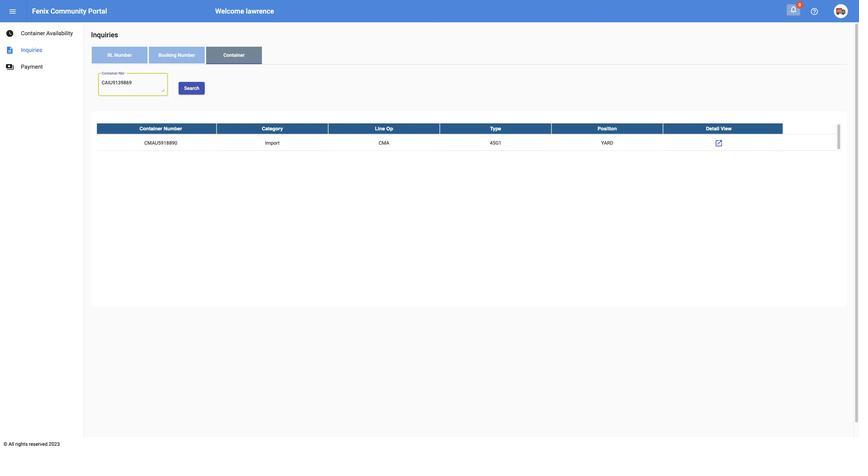 Task type: locate. For each thing, give the bounding box(es) containing it.
inquiries
[[91, 31, 118, 39], [21, 47, 42, 53]]

no color image inside the notifications_none popup button
[[789, 5, 798, 14]]

lawrence
[[246, 7, 274, 15]]

number for booking number
[[178, 52, 195, 58]]

number
[[114, 52, 132, 58], [178, 52, 195, 58], [164, 126, 182, 131]]

no color image up description
[[6, 29, 14, 38]]

no color image down "detail view"
[[715, 139, 723, 148]]

no color image inside menu button
[[8, 7, 17, 16]]

no color image right the notifications_none popup button
[[810, 7, 819, 16]]

no color image
[[6, 63, 14, 71], [715, 139, 723, 148]]

number inside container number column header
[[164, 126, 182, 131]]

1 vertical spatial container
[[223, 52, 245, 58]]

portal
[[88, 7, 107, 15]]

1 horizontal spatial inquiries
[[91, 31, 118, 39]]

line
[[375, 126, 385, 131]]

availability
[[46, 30, 73, 37]]

0 vertical spatial no color image
[[6, 63, 14, 71]]

row
[[97, 123, 836, 134]]

no color image containing watch_later
[[6, 29, 14, 38]]

no color image up payments
[[6, 46, 14, 54]]

0 horizontal spatial container
[[21, 30, 45, 37]]

search button
[[179, 82, 205, 94]]

1 horizontal spatial container
[[139, 126, 162, 131]]

1 vertical spatial inquiries
[[21, 47, 42, 53]]

no color image up watch_later
[[8, 7, 17, 16]]

inquiries up "payment"
[[21, 47, 42, 53]]

search
[[184, 85, 199, 91]]

yard
[[601, 140, 613, 146]]

no color image containing help_outline
[[810, 7, 819, 16]]

container number
[[139, 126, 182, 131]]

no color image down description
[[6, 63, 14, 71]]

cmau5918890
[[144, 140, 177, 146]]

type column header
[[440, 123, 551, 134]]

no color image for the notifications_none popup button
[[789, 5, 798, 14]]

2 horizontal spatial container
[[223, 52, 245, 58]]

open_in_new grid
[[97, 123, 841, 152]]

view
[[721, 126, 732, 131]]

number right booking
[[178, 52, 195, 58]]

no color image for menu button
[[8, 7, 17, 16]]

0 horizontal spatial no color image
[[6, 63, 14, 71]]

navigation
[[0, 22, 84, 75]]

no color image containing notifications_none
[[789, 5, 798, 14]]

no color image
[[789, 5, 798, 14], [8, 7, 17, 16], [810, 7, 819, 16], [6, 29, 14, 38], [6, 46, 14, 54]]

number right "bl"
[[114, 52, 132, 58]]

number for bl number
[[114, 52, 132, 58]]

watch_later
[[6, 29, 14, 38]]

inquiries up "bl"
[[91, 31, 118, 39]]

0 vertical spatial container
[[21, 30, 45, 37]]

container for container number
[[139, 126, 162, 131]]

container inside container number column header
[[139, 126, 162, 131]]

2 vertical spatial container
[[139, 126, 162, 131]]

op
[[386, 126, 393, 131]]

line op
[[375, 126, 393, 131]]

©
[[3, 442, 7, 447]]

no color image inside help_outline popup button
[[810, 7, 819, 16]]

45g1
[[490, 140, 501, 146]]

rights
[[15, 442, 28, 447]]

1 horizontal spatial no color image
[[715, 139, 723, 148]]

type
[[490, 126, 501, 131]]

None text field
[[102, 80, 164, 92]]

container
[[21, 30, 45, 37], [223, 52, 245, 58], [139, 126, 162, 131]]

open_in_new button
[[712, 136, 726, 150]]

1 vertical spatial no color image
[[715, 139, 723, 148]]

no color image containing open_in_new
[[715, 139, 723, 148]]

number up the cmau5918890
[[164, 126, 182, 131]]

fenix community portal
[[32, 7, 107, 15]]

category
[[262, 126, 283, 131]]

0 horizontal spatial inquiries
[[21, 47, 42, 53]]

no color image containing menu
[[8, 7, 17, 16]]

booking number
[[158, 52, 195, 58]]

no color image containing payments
[[6, 63, 14, 71]]

notifications_none button
[[786, 4, 800, 16]]

all
[[9, 442, 14, 447]]

container number column header
[[97, 123, 217, 134]]

container for container
[[223, 52, 245, 58]]

reserved
[[29, 442, 48, 447]]

detail
[[706, 126, 719, 131]]

description
[[6, 46, 14, 54]]

payments
[[6, 63, 14, 71]]

no color image left help_outline popup button
[[789, 5, 798, 14]]



Task type: vqa. For each thing, say whether or not it's contained in the screenshot.
Book_Online corresponding to CSLU6119453
no



Task type: describe. For each thing, give the bounding box(es) containing it.
bl number tab panel
[[91, 65, 847, 307]]

bl number
[[107, 52, 132, 58]]

no color image inside open_in_new button
[[715, 139, 723, 148]]

0 vertical spatial inquiries
[[91, 31, 118, 39]]

notifications_none
[[789, 5, 798, 14]]

fenix
[[32, 7, 49, 15]]

help_outline
[[810, 7, 819, 16]]

detail view
[[706, 126, 732, 131]]

position column header
[[551, 123, 663, 134]]

booking
[[158, 52, 176, 58]]

menu button
[[6, 4, 20, 18]]

© all rights reserved 2023
[[3, 442, 60, 447]]

line op column header
[[328, 123, 440, 134]]

welcome
[[215, 7, 244, 15]]

navigation containing watch_later
[[0, 22, 84, 75]]

2023
[[49, 442, 60, 447]]

menu
[[8, 7, 17, 16]]

booking number tab panel
[[91, 65, 847, 307]]

number for container number
[[164, 126, 182, 131]]

cma
[[379, 140, 389, 146]]

category column header
[[217, 123, 328, 134]]

help_outline button
[[807, 4, 821, 18]]

container for container availability
[[21, 30, 45, 37]]

import
[[265, 140, 280, 146]]

open_in_new row
[[97, 134, 836, 152]]

position
[[598, 126, 617, 131]]

row containing container number
[[97, 123, 836, 134]]

welcome lawrence
[[215, 7, 274, 15]]

bl
[[107, 52, 113, 58]]

open_in_new
[[715, 139, 723, 148]]

no color image for help_outline popup button
[[810, 7, 819, 16]]

payment
[[21, 63, 43, 70]]

container availability
[[21, 30, 73, 37]]

no color image containing description
[[6, 46, 14, 54]]

community
[[50, 7, 86, 15]]

detail view column header
[[663, 123, 783, 134]]



